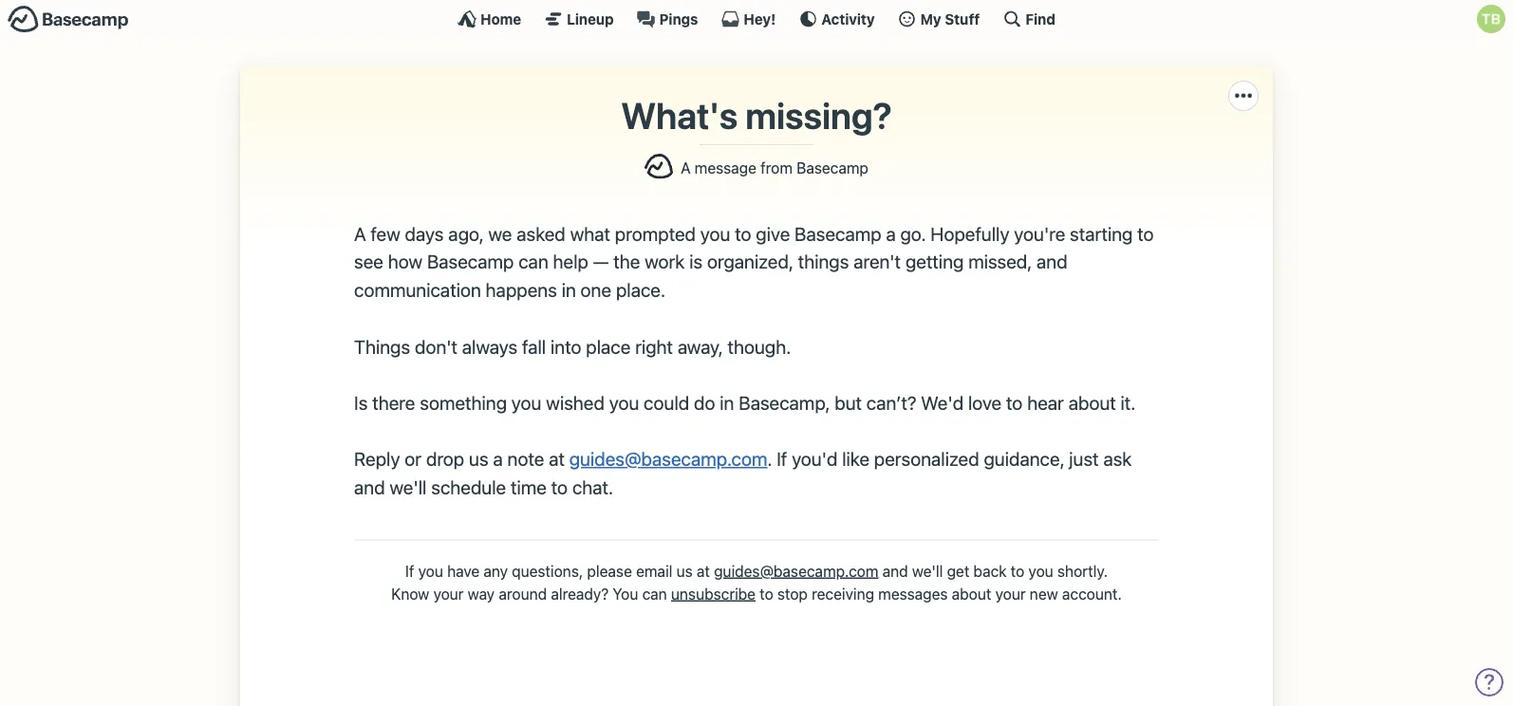 Task type: locate. For each thing, give the bounding box(es) containing it.
1 vertical spatial can
[[642, 585, 667, 603]]

things don't always fall into place right away, though.
[[354, 335, 791, 357]]

if right .
[[777, 448, 787, 470]]

reply or drop us a note at guides@basecamp.com
[[354, 448, 767, 470]]

guides@basecamp.com down could in the bottom left of the page
[[569, 448, 767, 470]]

1 vertical spatial about
[[952, 585, 991, 603]]

0 vertical spatial us
[[469, 448, 489, 470]]

basecamp down missing?
[[797, 159, 869, 177]]

you left could in the bottom left of the page
[[609, 392, 639, 414]]

know
[[391, 585, 429, 603]]

the
[[613, 251, 640, 273]]

1 horizontal spatial your
[[995, 585, 1026, 603]]

about
[[1069, 392, 1116, 414], [952, 585, 991, 603]]

your down back
[[995, 585, 1026, 603]]

1 vertical spatial at
[[697, 562, 710, 580]]

0 horizontal spatial can
[[519, 251, 548, 273]]

around
[[499, 585, 547, 603]]

0 vertical spatial a
[[681, 159, 691, 177]]

0 vertical spatial guides@basecamp.com
[[569, 448, 767, 470]]

2 your from the left
[[995, 585, 1026, 603]]

if you have any questions, please email us at guides@basecamp.com and we'll get back to you shortly. know your way around already? you can
[[391, 562, 1108, 603]]

1 horizontal spatial us
[[676, 562, 693, 580]]

please
[[587, 562, 632, 580]]

a
[[681, 159, 691, 177], [354, 223, 366, 244]]

could
[[644, 392, 689, 414]]

it.
[[1121, 392, 1136, 414]]

you up the know
[[418, 562, 443, 580]]

new
[[1030, 585, 1058, 603]]

2 horizontal spatial and
[[1037, 251, 1068, 273]]

about left it.
[[1069, 392, 1116, 414]]

1 your from the left
[[433, 585, 464, 603]]

happens
[[486, 279, 557, 301]]

1 vertical spatial basecamp
[[795, 223, 882, 244]]

1 vertical spatial a
[[354, 223, 366, 244]]

at right note
[[549, 448, 565, 470]]

us
[[469, 448, 489, 470], [676, 562, 693, 580]]

0 horizontal spatial we'll
[[390, 476, 427, 498]]

1 vertical spatial us
[[676, 562, 693, 580]]

you
[[700, 223, 730, 244], [512, 392, 541, 414], [609, 392, 639, 414], [418, 562, 443, 580], [1029, 562, 1053, 580]]

0 horizontal spatial if
[[405, 562, 414, 580]]

drop
[[426, 448, 464, 470]]

love
[[968, 392, 1002, 414]]

a left go.
[[886, 223, 896, 244]]

in right the do
[[720, 392, 734, 414]]

us right email
[[676, 562, 693, 580]]

what
[[570, 223, 610, 244]]

hopefully
[[931, 223, 1010, 244]]

my
[[920, 10, 941, 27]]

lineup
[[567, 10, 614, 27]]

in inside a few days ago, we asked what prompted you to give basecamp a go. hopefully you're starting to see how basecamp can help — the work is organized, things aren't getting missed, and communication happens in one place.
[[562, 279, 576, 301]]

0 horizontal spatial your
[[433, 585, 464, 603]]

1 vertical spatial in
[[720, 392, 734, 414]]

don't
[[415, 335, 458, 357]]

in left one
[[562, 279, 576, 301]]

1 vertical spatial guides@basecamp.com
[[714, 562, 879, 580]]

1 horizontal spatial at
[[697, 562, 710, 580]]

place.
[[616, 279, 666, 301]]

we'd
[[921, 392, 964, 414]]

personalized
[[874, 448, 979, 470]]

1 horizontal spatial if
[[777, 448, 787, 470]]

to up organized, on the top of page
[[735, 223, 751, 244]]

to left 'stop'
[[760, 585, 774, 603]]

0 vertical spatial if
[[777, 448, 787, 470]]

0 horizontal spatial a
[[354, 223, 366, 244]]

0 vertical spatial a
[[886, 223, 896, 244]]

guidance,
[[984, 448, 1065, 470]]

at right email
[[697, 562, 710, 580]]

we'll down or on the bottom left
[[390, 476, 427, 498]]

0 horizontal spatial and
[[354, 476, 385, 498]]

None submit
[[671, 585, 756, 603]]

about down get
[[952, 585, 991, 603]]

place
[[586, 335, 631, 357]]

we'll up to stop receiving messages about your new account.
[[912, 562, 943, 580]]

a inside a few days ago, we asked what prompted you to give basecamp a go. hopefully you're starting to see how basecamp can help — the work is organized, things aren't getting missed, and communication happens in one place.
[[354, 223, 366, 244]]

basecamp down ago,
[[427, 251, 514, 273]]

0 vertical spatial at
[[549, 448, 565, 470]]

if
[[777, 448, 787, 470], [405, 562, 414, 580]]

us up schedule
[[469, 448, 489, 470]]

pings button
[[637, 9, 698, 28]]

there
[[372, 392, 415, 414]]

1 horizontal spatial in
[[720, 392, 734, 414]]

basecamp
[[797, 159, 869, 177], [795, 223, 882, 244], [427, 251, 514, 273]]

time
[[511, 476, 547, 498]]

1 horizontal spatial a
[[681, 159, 691, 177]]

.
[[767, 448, 772, 470]]

0 vertical spatial can
[[519, 251, 548, 273]]

reply
[[354, 448, 400, 470]]

if inside . if you'd like personalized guidance, just ask and we'll schedule time to chat.
[[777, 448, 787, 470]]

to right starting
[[1138, 223, 1154, 244]]

0 vertical spatial guides@basecamp.com link
[[569, 448, 767, 470]]

you left wished
[[512, 392, 541, 414]]

a left few
[[354, 223, 366, 244]]

chat.
[[572, 476, 613, 498]]

and down reply
[[354, 476, 385, 498]]

to stop receiving messages about your new account.
[[756, 585, 1122, 603]]

1 horizontal spatial we'll
[[912, 562, 943, 580]]

to
[[735, 223, 751, 244], [1138, 223, 1154, 244], [1006, 392, 1023, 414], [551, 476, 568, 498], [1011, 562, 1025, 580], [760, 585, 774, 603]]

0 vertical spatial in
[[562, 279, 576, 301]]

work
[[645, 251, 685, 273]]

1 vertical spatial if
[[405, 562, 414, 580]]

can inside a few days ago, we asked what prompted you to give basecamp a go. hopefully you're starting to see how basecamp can help — the work is organized, things aren't getting missed, and communication happens in one place.
[[519, 251, 548, 273]]

0 horizontal spatial a
[[493, 448, 503, 470]]

if up the know
[[405, 562, 414, 580]]

2 vertical spatial basecamp
[[427, 251, 514, 273]]

2 vertical spatial and
[[883, 562, 908, 580]]

a left note
[[493, 448, 503, 470]]

0 vertical spatial and
[[1037, 251, 1068, 273]]

your
[[433, 585, 464, 603], [995, 585, 1026, 603]]

basecamp up things
[[795, 223, 882, 244]]

1 horizontal spatial can
[[642, 585, 667, 603]]

can
[[519, 251, 548, 273], [642, 585, 667, 603]]

a message from basecamp
[[681, 159, 869, 177]]

ago,
[[448, 223, 484, 244]]

receiving
[[812, 585, 874, 603]]

1 vertical spatial a
[[493, 448, 503, 470]]

at
[[549, 448, 565, 470], [697, 562, 710, 580]]

and down you're
[[1037, 251, 1068, 273]]

to down reply or drop us a note at guides@basecamp.com
[[551, 476, 568, 498]]

questions,
[[512, 562, 583, 580]]

guides@basecamp.com link
[[569, 448, 767, 470], [714, 562, 879, 580]]

give
[[756, 223, 790, 244]]

like
[[842, 448, 870, 470]]

messages
[[878, 585, 948, 603]]

though.
[[728, 335, 791, 357]]

and
[[1037, 251, 1068, 273], [354, 476, 385, 498], [883, 562, 908, 580]]

ask
[[1103, 448, 1132, 470]]

stuff
[[945, 10, 980, 27]]

guides@basecamp.com link down could in the bottom left of the page
[[569, 448, 767, 470]]

1 vertical spatial we'll
[[912, 562, 943, 580]]

something
[[420, 392, 507, 414]]

your down have
[[433, 585, 464, 603]]

can down asked
[[519, 251, 548, 273]]

can inside 'if you have any questions, please email us at guides@basecamp.com and we'll get back to you shortly. know your way around already? you can'
[[642, 585, 667, 603]]

you
[[613, 585, 638, 603]]

guides@basecamp.com link up 'stop'
[[714, 562, 879, 580]]

us inside 'if you have any questions, please email us at guides@basecamp.com and we'll get back to you shortly. know your way around already? you can'
[[676, 562, 693, 580]]

guides@basecamp.com up 'stop'
[[714, 562, 879, 580]]

help
[[553, 251, 589, 273]]

1 vertical spatial and
[[354, 476, 385, 498]]

0 horizontal spatial in
[[562, 279, 576, 301]]

basecamp,
[[739, 392, 830, 414]]

starting
[[1070, 223, 1133, 244]]

a
[[886, 223, 896, 244], [493, 448, 503, 470]]

switch accounts image
[[8, 5, 129, 34]]

guides@basecamp.com
[[569, 448, 767, 470], [714, 562, 879, 580]]

1 horizontal spatial about
[[1069, 392, 1116, 414]]

one
[[581, 279, 611, 301]]

1 horizontal spatial and
[[883, 562, 908, 580]]

you up is at the left
[[700, 223, 730, 244]]

to right back
[[1011, 562, 1025, 580]]

and up messages
[[883, 562, 908, 580]]

home
[[480, 10, 521, 27]]

0 vertical spatial we'll
[[390, 476, 427, 498]]

shortly.
[[1057, 562, 1108, 580]]

tim burton image
[[1477, 5, 1506, 33]]

my stuff button
[[898, 9, 980, 28]]

a left message
[[681, 159, 691, 177]]

if inside 'if you have any questions, please email us at guides@basecamp.com and we'll get back to you shortly. know your way around already? you can'
[[405, 562, 414, 580]]

can down email
[[642, 585, 667, 603]]

1 horizontal spatial a
[[886, 223, 896, 244]]



Task type: vqa. For each thing, say whether or not it's contained in the screenshot.
trial
no



Task type: describe. For each thing, give the bounding box(es) containing it.
activity
[[821, 10, 875, 27]]

your inside 'if you have any questions, please email us at guides@basecamp.com and we'll get back to you shortly. know your way around already? you can'
[[433, 585, 464, 603]]

things
[[354, 335, 410, 357]]

back
[[974, 562, 1007, 580]]

1 vertical spatial guides@basecamp.com link
[[714, 562, 879, 580]]

is there something you wished you could do in basecamp, but can't? we'd love to hear about it.
[[354, 392, 1136, 414]]

or
[[405, 448, 422, 470]]

just
[[1069, 448, 1099, 470]]

aren't
[[854, 251, 901, 273]]

see
[[354, 251, 383, 273]]

my stuff
[[920, 10, 980, 27]]

. if you'd like personalized guidance, just ask and we'll schedule time to chat.
[[354, 448, 1132, 498]]

at inside 'if you have any questions, please email us at guides@basecamp.com and we'll get back to you shortly. know your way around already? you can'
[[697, 562, 710, 580]]

we'll inside 'if you have any questions, please email us at guides@basecamp.com and we'll get back to you shortly. know your way around already? you can'
[[912, 562, 943, 580]]

communication
[[354, 279, 481, 301]]

to inside . if you'd like personalized guidance, just ask and we'll schedule time to chat.
[[551, 476, 568, 498]]

—
[[593, 251, 609, 273]]

you'd
[[792, 448, 838, 470]]

hey! button
[[721, 9, 776, 28]]

missing?
[[746, 94, 892, 136]]

into
[[551, 335, 581, 357]]

how
[[388, 251, 423, 273]]

things
[[798, 251, 849, 273]]

we'll inside . if you'd like personalized guidance, just ask and we'll schedule time to chat.
[[390, 476, 427, 498]]

message
[[695, 159, 757, 177]]

asked
[[517, 223, 566, 244]]

0 horizontal spatial at
[[549, 448, 565, 470]]

away,
[[678, 335, 723, 357]]

is
[[689, 251, 703, 273]]

activity link
[[799, 9, 875, 28]]

hey!
[[744, 10, 776, 27]]

0 vertical spatial about
[[1069, 392, 1116, 414]]

find button
[[1003, 9, 1056, 28]]

main element
[[0, 0, 1513, 37]]

and inside 'if you have any questions, please email us at guides@basecamp.com and we'll get back to you shortly. know your way around already? you can'
[[883, 562, 908, 580]]

go.
[[900, 223, 926, 244]]

what's
[[621, 94, 738, 136]]

a for a message from basecamp
[[681, 159, 691, 177]]

you're
[[1014, 223, 1065, 244]]

prompted
[[615, 223, 696, 244]]

getting
[[906, 251, 964, 273]]

wished
[[546, 392, 605, 414]]

stop
[[777, 585, 808, 603]]

find
[[1026, 10, 1056, 27]]

missed,
[[968, 251, 1032, 273]]

right
[[635, 335, 673, 357]]

get
[[947, 562, 970, 580]]

organized,
[[707, 251, 793, 273]]

fall
[[522, 335, 546, 357]]

way
[[468, 585, 495, 603]]

pings
[[659, 10, 698, 27]]

lineup link
[[544, 9, 614, 28]]

guides@basecamp.com inside 'if you have any questions, please email us at guides@basecamp.com and we'll get back to you shortly. know your way around already? you can'
[[714, 562, 879, 580]]

schedule
[[431, 476, 506, 498]]

from
[[761, 159, 793, 177]]

always
[[462, 335, 518, 357]]

to right the love
[[1006, 392, 1023, 414]]

0 vertical spatial basecamp
[[797, 159, 869, 177]]

email
[[636, 562, 673, 580]]

a for a few days ago, we asked what prompted you to give basecamp a go. hopefully you're starting to see how basecamp can help — the work is organized, things aren't getting missed, and communication happens in one place.
[[354, 223, 366, 244]]

you up new
[[1029, 562, 1053, 580]]

can't?
[[867, 392, 917, 414]]

to inside 'if you have any questions, please email us at guides@basecamp.com and we'll get back to you shortly. know your way around already? you can'
[[1011, 562, 1025, 580]]

and inside a few days ago, we asked what prompted you to give basecamp a go. hopefully you're starting to see how basecamp can help — the work is organized, things aren't getting missed, and communication happens in one place.
[[1037, 251, 1068, 273]]

0 horizontal spatial us
[[469, 448, 489, 470]]

few
[[371, 223, 400, 244]]

is
[[354, 392, 368, 414]]

hear
[[1027, 392, 1064, 414]]

you inside a few days ago, we asked what prompted you to give basecamp a go. hopefully you're starting to see how basecamp can help — the work is organized, things aren't getting missed, and communication happens in one place.
[[700, 223, 730, 244]]

what's missing?
[[621, 94, 892, 136]]

days
[[405, 223, 444, 244]]

already?
[[551, 585, 609, 603]]

a few days ago, we asked what prompted you to give basecamp a go. hopefully you're starting to see how basecamp can help — the work is organized, things aren't getting missed, and communication happens in one place.
[[354, 223, 1154, 301]]

a inside a few days ago, we asked what prompted you to give basecamp a go. hopefully you're starting to see how basecamp can help — the work is organized, things aren't getting missed, and communication happens in one place.
[[886, 223, 896, 244]]

any
[[484, 562, 508, 580]]

have
[[447, 562, 480, 580]]

note
[[507, 448, 544, 470]]

and inside . if you'd like personalized guidance, just ask and we'll schedule time to chat.
[[354, 476, 385, 498]]

account.
[[1062, 585, 1122, 603]]

do
[[694, 392, 715, 414]]

0 horizontal spatial about
[[952, 585, 991, 603]]

we
[[488, 223, 512, 244]]



